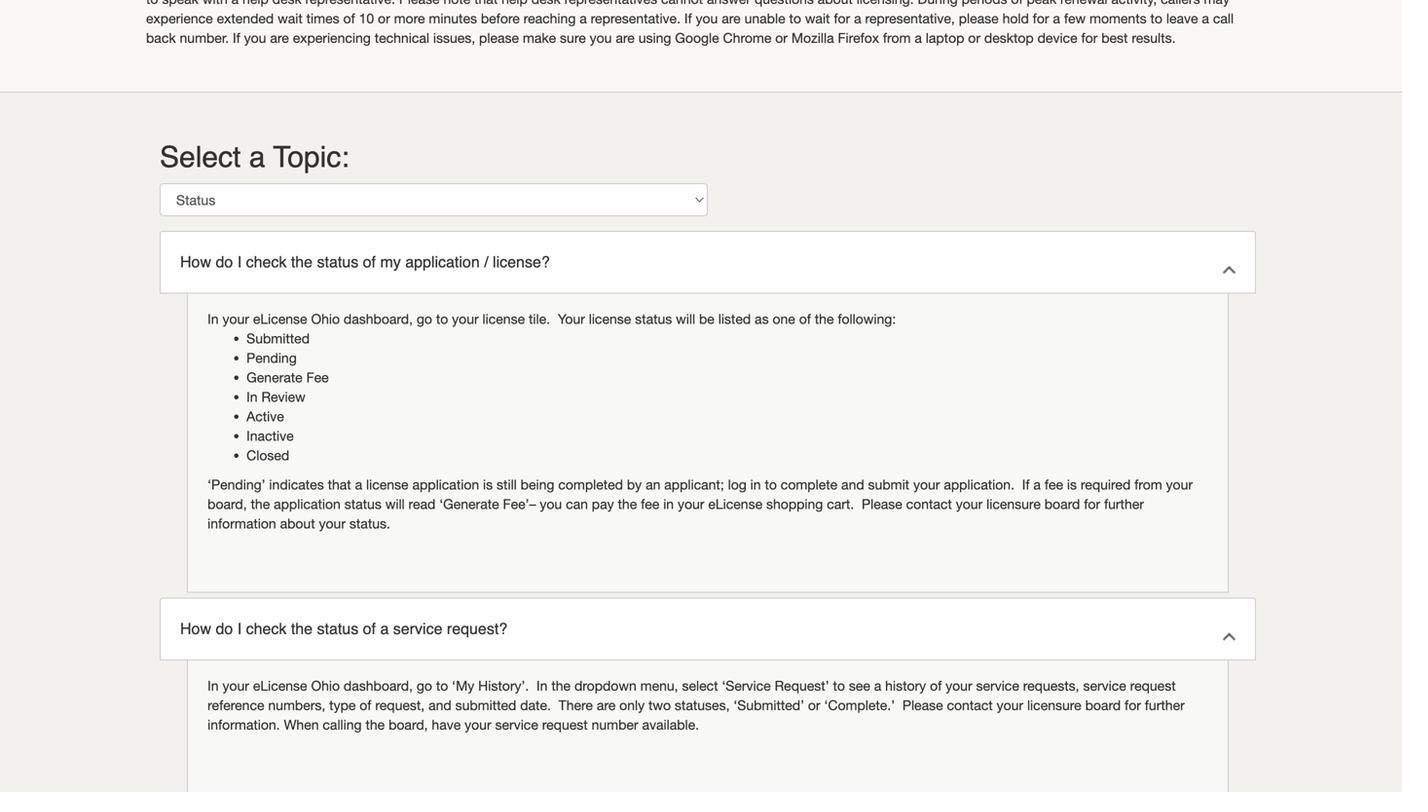 Task type: vqa. For each thing, say whether or not it's contained in the screenshot.
Are you, or is your current spouse, on active military duty in Ohio? Military duty includes service in the uniformed services on active duty, in the active guard and reserve, and as a military technician dual status under 10 U.S.C. 10216.
no



Task type: describe. For each thing, give the bounding box(es) containing it.
the up information at the left
[[251, 496, 270, 512]]

further inside 'pending' indicates that a license application is still being completed by an applicant; log in to complete and submit your application.  if a fee is required from your board, the application status will read 'generate fee'– you can pay the fee in your elicense shopping cart.  please contact your licensure board for further information about your status.
[[1105, 496, 1145, 512]]

one
[[773, 311, 796, 327]]

status.
[[350, 515, 391, 531]]

contact inside "in your elicense ohio dashboard, go to 'my history'.  in the dropdown menu, select 'service request' to see a history of your service requests, service request reference numbers, type of request, and submitted date.  there are only two statuses, 'submitted' or 'complete.'  please contact your licensure board for further information. when calling the board, have your service request number available."
[[947, 697, 993, 713]]

generate
[[247, 369, 303, 385]]

board, inside 'pending' indicates that a license application is still being completed by an applicant; log in to complete and submit your application.  if a fee is required from your board, the application status will read 'generate fee'– you can pay the fee in your elicense shopping cart.  please contact your licensure board for further information about your status.
[[208, 496, 247, 512]]

requests,
[[1024, 677, 1080, 693]]

review
[[262, 389, 306, 405]]

a inside "in your elicense ohio dashboard, go to 'my history'.  in the dropdown menu, select 'service request' to see a history of your service requests, service request reference numbers, type of request, and submitted date.  there are only two statuses, 'submitted' or 'complete.'  please contact your licensure board for further information. when calling the board, have your service request number available."
[[875, 677, 882, 693]]

reference
[[208, 697, 265, 713]]

following:
[[838, 311, 897, 327]]

0 horizontal spatial request
[[542, 716, 588, 732]]

still
[[497, 476, 517, 492]]

select a topic:
[[160, 140, 349, 174]]

'pending' indicates that a license application is still being completed by an applicant; log in to complete and submit your application.  if a fee is required from your board, the application status will read 'generate fee'– you can pay the fee in your elicense shopping cart.  please contact your licensure board for further information about your status.
[[208, 476, 1194, 531]]

information.
[[208, 716, 280, 732]]

be
[[700, 311, 715, 327]]

'submitted'
[[734, 697, 805, 713]]

can
[[566, 496, 588, 512]]

ohio for review
[[311, 311, 340, 327]]

i for how do i check the status of a service request?
[[237, 620, 242, 638]]

type
[[329, 697, 356, 713]]

'pending'
[[208, 476, 266, 492]]

have
[[432, 716, 461, 732]]

elicense inside 'pending' indicates that a license application is still being completed by an applicant; log in to complete and submit your application.  if a fee is required from your board, the application status will read 'generate fee'– you can pay the fee in your elicense shopping cart.  please contact your licensure board for further information about your status.
[[709, 496, 763, 512]]

of right type
[[360, 697, 372, 713]]

will inside 'pending' indicates that a license application is still being completed by an applicant; log in to complete and submit your application.  if a fee is required from your board, the application status will read 'generate fee'– you can pay the fee in your elicense shopping cart.  please contact your licensure board for further information about your status.
[[386, 496, 405, 512]]

go for 'my
[[417, 677, 433, 693]]

ohio for reference
[[311, 677, 340, 693]]

1 vertical spatial application
[[413, 476, 480, 492]]

for inside "in your elicense ohio dashboard, go to 'my history'.  in the dropdown menu, select 'service request' to see a history of your service requests, service request reference numbers, type of request, and submitted date.  there are only two statuses, 'submitted' or 'complete.'  please contact your licensure board for further information. when calling the board, have your service request number available."
[[1125, 697, 1142, 713]]

how for how do i check the status of my application / license?
[[180, 253, 211, 271]]

a right that
[[355, 476, 363, 492]]

topic:
[[273, 140, 349, 174]]

how do i check the status of a service request?
[[180, 620, 508, 638]]

to inside in your elicense ohio dashboard, go to your license tile.  your license status will be listed as one of the following: submitted pending generate fee in review active inactive closed
[[436, 311, 448, 327]]

and inside 'pending' indicates that a license application is still being completed by an applicant; log in to complete and submit your application.  if a fee is required from your board, the application status will read 'generate fee'– you can pay the fee in your elicense shopping cart.  please contact your licensure board for further information about your status.
[[842, 476, 865, 492]]

completed
[[559, 476, 624, 492]]

0 horizontal spatial in
[[664, 496, 674, 512]]

to left 'my
[[436, 677, 448, 693]]

submitted
[[247, 330, 310, 346]]

you
[[540, 496, 562, 512]]

about
[[280, 515, 315, 531]]

2 vertical spatial application
[[274, 496, 341, 512]]

shopping
[[767, 496, 824, 512]]

2 is from the left
[[1068, 476, 1078, 492]]

the down by
[[618, 496, 637, 512]]

listed
[[719, 311, 751, 327]]

request?
[[447, 620, 508, 638]]

information
[[208, 515, 276, 531]]

number
[[592, 716, 639, 732]]

being
[[521, 476, 555, 492]]

available.
[[642, 716, 700, 732]]

for inside 'pending' indicates that a license application is still being completed by an applicant; log in to complete and submit your application.  if a fee is required from your board, the application status will read 'generate fee'– you can pay the fee in your elicense shopping cart.  please contact your licensure board for further information about your status.
[[1085, 496, 1101, 512]]

complete
[[781, 476, 838, 492]]

please inside "in your elicense ohio dashboard, go to 'my history'.  in the dropdown menu, select 'service request' to see a history of your service requests, service request reference numbers, type of request, and submitted date.  there are only two statuses, 'submitted' or 'complete.'  please contact your licensure board for further information. when calling the board, have your service request number available."
[[903, 697, 944, 713]]

the down request,
[[366, 716, 385, 732]]

board, inside "in your elicense ohio dashboard, go to 'my history'.  in the dropdown menu, select 'service request' to see a history of your service requests, service request reference numbers, type of request, and submitted date.  there are only two statuses, 'submitted' or 'complete.'  please contact your licensure board for further information. when calling the board, have your service request number available."
[[389, 716, 428, 732]]

in your elicense ohio dashboard, go to your license tile.  your license status will be listed as one of the following: submitted pending generate fee in review active inactive closed
[[208, 311, 897, 463]]

indicates
[[269, 476, 324, 492]]

do for how do i check the status of a service request?
[[216, 620, 233, 638]]

pay
[[592, 496, 614, 512]]

license inside 'pending' indicates that a license application is still being completed by an applicant; log in to complete and submit your application.  if a fee is required from your board, the application status will read 'generate fee'– you can pay the fee in your elicense shopping cart.  please contact your licensure board for further information about your status.
[[366, 476, 409, 492]]

0 vertical spatial application
[[405, 253, 480, 271]]

two
[[649, 697, 671, 713]]

/
[[484, 253, 489, 271]]

of inside in your elicense ohio dashboard, go to your license tile.  your license status will be listed as one of the following: submitted pending generate fee in review active inactive closed
[[800, 311, 811, 327]]

if
[[1023, 476, 1030, 492]]

inactive
[[247, 428, 294, 444]]

only
[[620, 697, 645, 713]]

of up request,
[[363, 620, 376, 638]]

'generate
[[440, 496, 499, 512]]

as
[[755, 311, 769, 327]]

when
[[284, 716, 319, 732]]

i for how do i check the status of my application / license?
[[237, 253, 242, 271]]

statuses,
[[675, 697, 730, 713]]

menu,
[[641, 677, 679, 693]]

licensure inside 'pending' indicates that a license application is still being completed by an applicant; log in to complete and submit your application.  if a fee is required from your board, the application status will read 'generate fee'– you can pay the fee in your elicense shopping cart.  please contact your licensure board for further information about your status.
[[987, 496, 1041, 512]]

request'
[[775, 677, 830, 693]]

to inside 'pending' indicates that a license application is still being completed by an applicant; log in to complete and submit your application.  if a fee is required from your board, the application status will read 'generate fee'– you can pay the fee in your elicense shopping cart.  please contact your licensure board for further information about your status.
[[765, 476, 777, 492]]



Task type: locate. For each thing, give the bounding box(es) containing it.
application up the 'generate on the bottom of page
[[413, 476, 480, 492]]

ohio inside in your elicense ohio dashboard, go to your license tile.  your license status will be listed as one of the following: submitted pending generate fee in review active inactive closed
[[311, 311, 340, 327]]

license right your
[[589, 311, 632, 327]]

go
[[417, 311, 433, 327], [417, 677, 433, 693]]

1 horizontal spatial for
[[1125, 697, 1142, 713]]

license down the /
[[483, 311, 525, 327]]

'service
[[722, 677, 771, 693]]

the
[[291, 253, 313, 271], [815, 311, 834, 327], [251, 496, 270, 512], [618, 496, 637, 512], [291, 620, 313, 638], [552, 677, 571, 693], [366, 716, 385, 732]]

dropdown
[[575, 677, 637, 693]]

the right one
[[815, 311, 834, 327]]

1 horizontal spatial in
[[751, 476, 761, 492]]

will left "be"
[[676, 311, 696, 327]]

0 vertical spatial board,
[[208, 496, 247, 512]]

go inside "in your elicense ohio dashboard, go to 'my history'.  in the dropdown menu, select 'service request' to see a history of your service requests, service request reference numbers, type of request, and submitted date.  there are only two statuses, 'submitted' or 'complete.'  please contact your licensure board for further information. when calling the board, have your service request number available."
[[417, 677, 433, 693]]

status left "be"
[[635, 311, 673, 327]]

a right if
[[1034, 476, 1041, 492]]

0 vertical spatial ohio
[[311, 311, 340, 327]]

a
[[249, 140, 265, 174], [355, 476, 363, 492], [1034, 476, 1041, 492], [380, 620, 389, 638], [875, 677, 882, 693]]

will left read
[[386, 496, 405, 512]]

select
[[160, 140, 241, 174]]

how do i check the status of my application / license?
[[180, 253, 550, 271]]

of right history
[[930, 677, 942, 693]]

request
[[1131, 677, 1177, 693], [542, 716, 588, 732]]

check up submitted
[[246, 253, 287, 271]]

to up shopping
[[765, 476, 777, 492]]

1 dashboard, from the top
[[344, 311, 413, 327]]

elicense
[[253, 311, 307, 327], [709, 496, 763, 512], [253, 677, 307, 693]]

1 vertical spatial dashboard,
[[344, 677, 413, 693]]

0 vertical spatial for
[[1085, 496, 1101, 512]]

of left my
[[363, 253, 376, 271]]

contact
[[907, 496, 953, 512], [947, 697, 993, 713]]

1 horizontal spatial and
[[842, 476, 865, 492]]

status up status.
[[345, 496, 382, 512]]

submit
[[869, 476, 910, 492]]

elicense inside in your elicense ohio dashboard, go to your license tile.  your license status will be listed as one of the following: submitted pending generate fee in review active inactive closed
[[253, 311, 307, 327]]

0 vertical spatial licensure
[[987, 496, 1041, 512]]

is
[[483, 476, 493, 492], [1068, 476, 1078, 492]]

request,
[[375, 697, 425, 713]]

2 vertical spatial elicense
[[253, 677, 307, 693]]

1 horizontal spatial will
[[676, 311, 696, 327]]

board, down request,
[[389, 716, 428, 732]]

will
[[676, 311, 696, 327], [386, 496, 405, 512]]

your
[[223, 311, 249, 327], [452, 311, 479, 327], [914, 476, 941, 492], [1167, 476, 1194, 492], [678, 496, 705, 512], [956, 496, 983, 512], [319, 515, 346, 531], [223, 677, 249, 693], [946, 677, 973, 693], [997, 697, 1024, 713], [465, 716, 492, 732]]

of
[[363, 253, 376, 271], [800, 311, 811, 327], [363, 620, 376, 638], [930, 677, 942, 693], [360, 697, 372, 713]]

0 vertical spatial dashboard,
[[344, 311, 413, 327]]

check for how do i check the status of a service request?
[[246, 620, 287, 638]]

history
[[886, 677, 927, 693]]

0 vertical spatial fee
[[1045, 476, 1064, 492]]

1 vertical spatial do
[[216, 620, 233, 638]]

2 do from the top
[[216, 620, 233, 638]]

1 how from the top
[[180, 253, 211, 271]]

1 vertical spatial licensure
[[1028, 697, 1082, 713]]

0 vertical spatial check
[[246, 253, 287, 271]]

ohio up type
[[311, 677, 340, 693]]

pending
[[247, 350, 297, 366]]

service left the 'requests,'
[[977, 677, 1020, 693]]

calling
[[323, 716, 362, 732]]

in
[[751, 476, 761, 492], [664, 496, 674, 512]]

my
[[380, 253, 401, 271]]

0 horizontal spatial board
[[1045, 496, 1081, 512]]

and inside "in your elicense ohio dashboard, go to 'my history'.  in the dropdown menu, select 'service request' to see a history of your service requests, service request reference numbers, type of request, and submitted date.  there are only two statuses, 'submitted' or 'complete.'  please contact your licensure board for further information. when calling the board, have your service request number available."
[[429, 697, 452, 713]]

dashboard, for 'my
[[344, 677, 413, 693]]

that
[[328, 476, 351, 492]]

licensure down the 'requests,'
[[1028, 697, 1082, 713]]

and left submit
[[842, 476, 865, 492]]

1 vertical spatial for
[[1125, 697, 1142, 713]]

the up numbers,
[[291, 620, 313, 638]]

status left my
[[317, 253, 359, 271]]

1 i from the top
[[237, 253, 242, 271]]

the inside in your elicense ohio dashboard, go to your license tile.  your license status will be listed as one of the following: submitted pending generate fee in review active inactive closed
[[815, 311, 834, 327]]

1 vertical spatial board,
[[389, 716, 428, 732]]

2 go from the top
[[417, 677, 433, 693]]

board,
[[208, 496, 247, 512], [389, 716, 428, 732]]

1 check from the top
[[246, 253, 287, 271]]

application
[[405, 253, 480, 271], [413, 476, 480, 492], [274, 496, 341, 512]]

a left topic:
[[249, 140, 265, 174]]

ohio up 'fee'
[[311, 311, 340, 327]]

how for how do i check the status of a service request?
[[180, 620, 211, 638]]

in down applicant;
[[664, 496, 674, 512]]

by
[[627, 476, 642, 492]]

0 horizontal spatial is
[[483, 476, 493, 492]]

go down how do i check the status of my application / license?
[[417, 311, 433, 327]]

applicant;
[[665, 476, 725, 492]]

read
[[409, 496, 436, 512]]

from
[[1135, 476, 1163, 492]]

1 horizontal spatial fee
[[1045, 476, 1064, 492]]

is left still
[[483, 476, 493, 492]]

fee
[[306, 369, 329, 385]]

the up "there"
[[552, 677, 571, 693]]

elicense up submitted
[[253, 311, 307, 327]]

how
[[180, 253, 211, 271], [180, 620, 211, 638]]

dashboard,
[[344, 311, 413, 327], [344, 677, 413, 693]]

1 ohio from the top
[[311, 311, 340, 327]]

0 vertical spatial elicense
[[253, 311, 307, 327]]

application up about on the left
[[274, 496, 341, 512]]

log
[[728, 476, 747, 492]]

ohio inside "in your elicense ohio dashboard, go to 'my history'.  in the dropdown menu, select 'service request' to see a history of your service requests, service request reference numbers, type of request, and submitted date.  there are only two statuses, 'submitted' or 'complete.'  please contact your licensure board for further information. when calling the board, have your service request number available."
[[311, 677, 340, 693]]

please down submit
[[862, 496, 903, 512]]

further
[[1105, 496, 1145, 512], [1146, 697, 1185, 713]]

of right one
[[800, 311, 811, 327]]

fee
[[1045, 476, 1064, 492], [641, 496, 660, 512]]

license
[[483, 311, 525, 327], [589, 311, 632, 327], [366, 476, 409, 492]]

1 vertical spatial go
[[417, 677, 433, 693]]

0 horizontal spatial and
[[429, 697, 452, 713]]

do
[[216, 253, 233, 271], [216, 620, 233, 638]]

do for how do i check the status of my application / license?
[[216, 253, 233, 271]]

1 vertical spatial in
[[664, 496, 674, 512]]

1 vertical spatial please
[[903, 697, 944, 713]]

board, down the 'pending' on the bottom of the page
[[208, 496, 247, 512]]

please
[[862, 496, 903, 512], [903, 697, 944, 713]]

0 horizontal spatial fee
[[641, 496, 660, 512]]

go for your
[[417, 311, 433, 327]]

license?
[[493, 253, 550, 271]]

go inside in your elicense ohio dashboard, go to your license tile.  your license status will be listed as one of the following: submitted pending generate fee in review active inactive closed
[[417, 311, 433, 327]]

0 vertical spatial do
[[216, 253, 233, 271]]

1 vertical spatial fee
[[641, 496, 660, 512]]

in your elicense ohio dashboard, go to 'my history'.  in the dropdown menu, select 'service request' to see a history of your service requests, service request reference numbers, type of request, and submitted date.  there are only two statuses, 'submitted' or 'complete.'  please contact your licensure board for further information. when calling the board, have your service request number available.
[[208, 677, 1185, 732]]

check
[[246, 253, 287, 271], [246, 620, 287, 638]]

0 vertical spatial i
[[237, 253, 242, 271]]

service right the 'requests,'
[[1084, 677, 1127, 693]]

1 vertical spatial ohio
[[311, 677, 340, 693]]

elicense for submitted
[[253, 311, 307, 327]]

and
[[842, 476, 865, 492], [429, 697, 452, 713]]

the up submitted
[[291, 253, 313, 271]]

status up type
[[317, 620, 359, 638]]

dashboard, inside "in your elicense ohio dashboard, go to 'my history'.  in the dropdown menu, select 'service request' to see a history of your service requests, service request reference numbers, type of request, and submitted date.  there are only two statuses, 'submitted' or 'complete.'  please contact your licensure board for further information. when calling the board, have your service request number available."
[[344, 677, 413, 693]]

0 vertical spatial further
[[1105, 496, 1145, 512]]

1 vertical spatial i
[[237, 620, 242, 638]]

select
[[682, 677, 719, 693]]

0 vertical spatial how
[[180, 253, 211, 271]]

contact inside 'pending' indicates that a license application is still being completed by an applicant; log in to complete and submit your application.  if a fee is required from your board, the application status will read 'generate fee'– you can pay the fee in your elicense shopping cart.  please contact your licensure board for further information about your status.
[[907, 496, 953, 512]]

1 is from the left
[[483, 476, 493, 492]]

elicense inside "in your elicense ohio dashboard, go to 'my history'.  in the dropdown menu, select 'service request' to see a history of your service requests, service request reference numbers, type of request, and submitted date.  there are only two statuses, 'submitted' or 'complete.'  please contact your licensure board for further information. when calling the board, have your service request number available."
[[253, 677, 307, 693]]

2 ohio from the top
[[311, 677, 340, 693]]

1 horizontal spatial license
[[483, 311, 525, 327]]

go up request,
[[417, 677, 433, 693]]

required
[[1081, 476, 1131, 492]]

are
[[597, 697, 616, 713]]

0 horizontal spatial will
[[386, 496, 405, 512]]

2 how from the top
[[180, 620, 211, 638]]

1 horizontal spatial request
[[1131, 677, 1177, 693]]

will inside in your elicense ohio dashboard, go to your license tile.  your license status will be listed as one of the following: submitted pending generate fee in review active inactive closed
[[676, 311, 696, 327]]

0 horizontal spatial license
[[366, 476, 409, 492]]

1 vertical spatial check
[[246, 620, 287, 638]]

0 vertical spatial go
[[417, 311, 433, 327]]

elicense up numbers,
[[253, 677, 307, 693]]

0 vertical spatial board
[[1045, 496, 1081, 512]]

1 vertical spatial request
[[542, 716, 588, 732]]

1 vertical spatial elicense
[[709, 496, 763, 512]]

ohio
[[311, 311, 340, 327], [311, 677, 340, 693]]

dashboard, inside in your elicense ohio dashboard, go to your license tile.  your license status will be listed as one of the following: submitted pending generate fee in review active inactive closed
[[344, 311, 413, 327]]

board inside "in your elicense ohio dashboard, go to 'my history'.  in the dropdown menu, select 'service request' to see a history of your service requests, service request reference numbers, type of request, and submitted date.  there are only two statuses, 'submitted' or 'complete.'  please contact your licensure board for further information. when calling the board, have your service request number available."
[[1086, 697, 1122, 713]]

closed
[[247, 447, 290, 463]]

dashboard, up request,
[[344, 677, 413, 693]]

1 vertical spatial board
[[1086, 697, 1122, 713]]

and up 'have'
[[429, 697, 452, 713]]

0 vertical spatial in
[[751, 476, 761, 492]]

'my
[[452, 677, 475, 693]]

0 vertical spatial request
[[1131, 677, 1177, 693]]

elicense down log
[[709, 496, 763, 512]]

licensure
[[987, 496, 1041, 512], [1028, 697, 1082, 713]]

a up request,
[[380, 620, 389, 638]]

license up read
[[366, 476, 409, 492]]

active
[[247, 408, 284, 424]]

or
[[809, 697, 821, 713]]

fee down an
[[641, 496, 660, 512]]

elicense for your
[[253, 677, 307, 693]]

1 vertical spatial further
[[1146, 697, 1185, 713]]

an
[[646, 476, 661, 492]]

1 vertical spatial will
[[386, 496, 405, 512]]

0 horizontal spatial further
[[1105, 496, 1145, 512]]

see
[[849, 677, 871, 693]]

check up reference
[[246, 620, 287, 638]]

0 vertical spatial contact
[[907, 496, 953, 512]]

status
[[317, 253, 359, 271], [635, 311, 673, 327], [345, 496, 382, 512], [317, 620, 359, 638]]

submitted
[[456, 697, 517, 713]]

status inside in your elicense ohio dashboard, go to your license tile.  your license status will be listed as one of the following: submitted pending generate fee in review active inactive closed
[[635, 311, 673, 327]]

1 horizontal spatial further
[[1146, 697, 1185, 713]]

licensure inside "in your elicense ohio dashboard, go to 'my history'.  in the dropdown menu, select 'service request' to see a history of your service requests, service request reference numbers, type of request, and submitted date.  there are only two statuses, 'submitted' or 'complete.'  please contact your licensure board for further information. when calling the board, have your service request number available."
[[1028, 697, 1082, 713]]

0 horizontal spatial board,
[[208, 496, 247, 512]]

0 vertical spatial will
[[676, 311, 696, 327]]

2 i from the top
[[237, 620, 242, 638]]

check for how do i check the status of my application / license?
[[246, 253, 287, 271]]

service left the request?
[[393, 620, 443, 638]]

1 horizontal spatial board
[[1086, 697, 1122, 713]]

board inside 'pending' indicates that a license application is still being completed by an applicant; log in to complete and submit your application.  if a fee is required from your board, the application status will read 'generate fee'– you can pay the fee in your elicense shopping cart.  please contact your licensure board for further information about your status.
[[1045, 496, 1081, 512]]

a right see on the right bottom of page
[[875, 677, 882, 693]]

2 dashboard, from the top
[[344, 677, 413, 693]]

fee right if
[[1045, 476, 1064, 492]]

please inside 'pending' indicates that a license application is still being completed by an applicant; log in to complete and submit your application.  if a fee is required from your board, the application status will read 'generate fee'– you can pay the fee in your elicense shopping cart.  please contact your licensure board for further information about your status.
[[862, 496, 903, 512]]

2 check from the top
[[246, 620, 287, 638]]

0 vertical spatial please
[[862, 496, 903, 512]]

in right log
[[751, 476, 761, 492]]

for
[[1085, 496, 1101, 512], [1125, 697, 1142, 713]]

there
[[559, 697, 593, 713]]

1 do from the top
[[216, 253, 233, 271]]

application left the /
[[405, 253, 480, 271]]

status inside 'pending' indicates that a license application is still being completed by an applicant; log in to complete and submit your application.  if a fee is required from your board, the application status will read 'generate fee'– you can pay the fee in your elicense shopping cart.  please contact your licensure board for further information about your status.
[[345, 496, 382, 512]]

is left required
[[1068, 476, 1078, 492]]

2 horizontal spatial license
[[589, 311, 632, 327]]

numbers,
[[268, 697, 326, 713]]

fee'–
[[503, 496, 536, 512]]

0 vertical spatial and
[[842, 476, 865, 492]]

dashboard, down my
[[344, 311, 413, 327]]

licensure down if
[[987, 496, 1041, 512]]

your
[[558, 311, 585, 327]]

in
[[208, 311, 219, 327], [247, 389, 258, 405], [208, 677, 219, 693], [537, 677, 548, 693]]

1 horizontal spatial is
[[1068, 476, 1078, 492]]

1 vertical spatial how
[[180, 620, 211, 638]]

service down submitted
[[495, 716, 539, 732]]

service
[[393, 620, 443, 638], [977, 677, 1020, 693], [1084, 677, 1127, 693], [495, 716, 539, 732]]

dashboard, for your
[[344, 311, 413, 327]]

0 horizontal spatial for
[[1085, 496, 1101, 512]]

1 horizontal spatial board,
[[389, 716, 428, 732]]

further inside "in your elicense ohio dashboard, go to 'my history'.  in the dropdown menu, select 'service request' to see a history of your service requests, service request reference numbers, type of request, and submitted date.  there are only two statuses, 'submitted' or 'complete.'  please contact your licensure board for further information. when calling the board, have your service request number available."
[[1146, 697, 1185, 713]]

1 vertical spatial and
[[429, 697, 452, 713]]

please down history
[[903, 697, 944, 713]]

to left see on the right bottom of page
[[833, 677, 846, 693]]

1 vertical spatial contact
[[947, 697, 993, 713]]

i
[[237, 253, 242, 271], [237, 620, 242, 638]]

to down how do i check the status of my application / license?
[[436, 311, 448, 327]]

1 go from the top
[[417, 311, 433, 327]]



